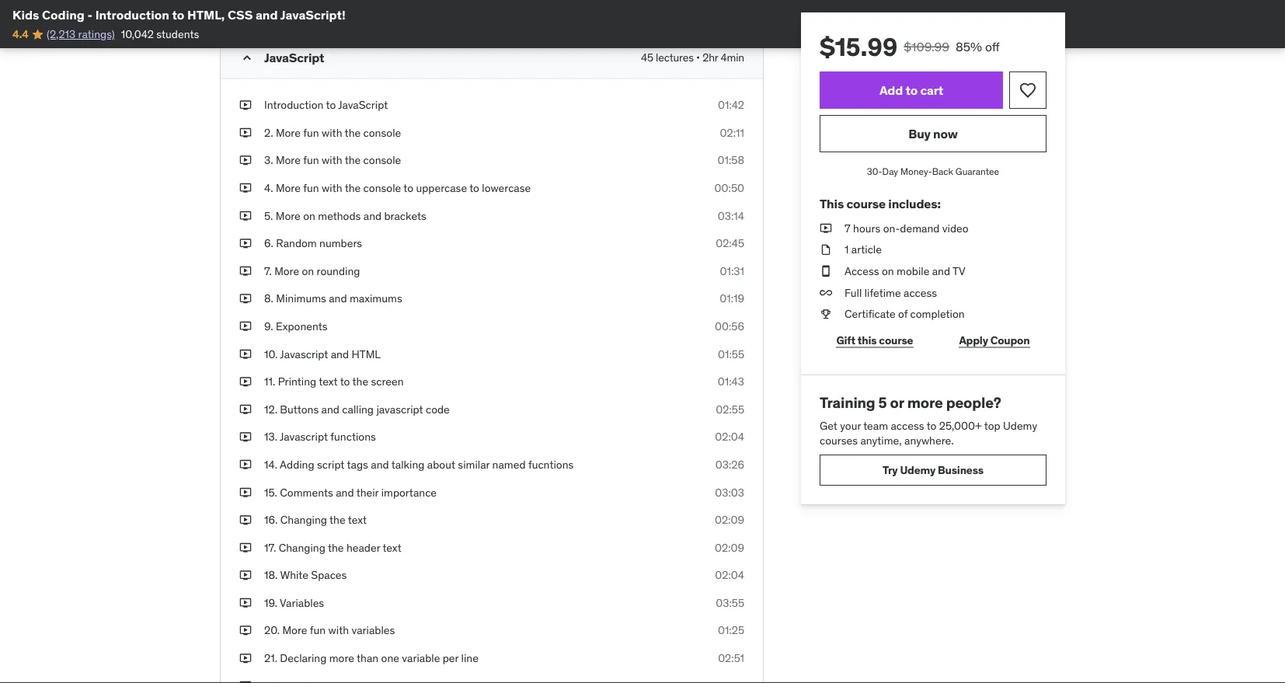 Task type: describe. For each thing, give the bounding box(es) containing it.
lectures
[[656, 50, 694, 64]]

4min
[[721, 50, 745, 64]]

certificate of completion
[[845, 307, 965, 321]]

1 02:04 from the top
[[715, 430, 745, 444]]

anywhere.
[[905, 434, 954, 448]]

header
[[347, 541, 380, 555]]

maximums
[[350, 292, 402, 306]]

course inside gift this course link
[[879, 333, 914, 347]]

xsmall image for 10. javascript and html
[[239, 346, 252, 362]]

0 vertical spatial access
[[904, 285, 937, 299]]

30-day money-back guarantee
[[867, 165, 1000, 177]]

xsmall image left 14.
[[239, 457, 252, 472]]

css quiz
[[264, 3, 310, 17]]

apply coupon button
[[943, 325, 1047, 356]]

1 horizontal spatial text
[[348, 513, 367, 527]]

5
[[879, 393, 887, 412]]

xsmall image left 1 at right top
[[820, 242, 832, 257]]

to inside training 5 or more people? get your team access to 25,000+ top udemy courses anytime, anywhere.
[[927, 418, 937, 432]]

02:51
[[718, 651, 745, 665]]

xsmall image for 6. random numbers
[[239, 236, 252, 251]]

01:19
[[720, 292, 745, 306]]

changing for 16.
[[280, 513, 327, 527]]

1 vertical spatial javascript
[[338, 98, 388, 112]]

1 vertical spatial udemy
[[900, 463, 936, 477]]

xsmall image for 7. more on rounding
[[239, 263, 252, 279]]

(2,213 ratings)
[[47, 27, 115, 41]]

script
[[317, 458, 345, 472]]

xsmall image for 21. declaring more than one variable per line
[[239, 651, 252, 666]]

17. changing the header text
[[264, 541, 402, 555]]

video
[[943, 221, 969, 235]]

try udemy business link
[[820, 455, 1047, 486]]

rounding
[[317, 264, 360, 278]]

variables
[[280, 596, 324, 610]]

brackets
[[384, 209, 427, 223]]

adding
[[280, 458, 314, 472]]

21.
[[264, 651, 277, 665]]

numbers
[[320, 236, 362, 250]]

with for 3.
[[322, 153, 342, 167]]

more for 4.
[[276, 181, 301, 195]]

and right tags
[[371, 458, 389, 472]]

console for 3. more fun with the console
[[363, 153, 401, 167]]

business
[[938, 463, 984, 477]]

12. buttons and calling javascript code
[[264, 402, 450, 416]]

now
[[934, 125, 958, 141]]

this
[[858, 333, 877, 347]]

the for 2. more fun with the console
[[345, 126, 361, 140]]

03:55
[[716, 596, 745, 610]]

03:03
[[715, 485, 745, 499]]

xsmall image for 5. more on methods and brackets
[[239, 208, 252, 223]]

gift
[[837, 333, 856, 347]]

16. changing the text
[[264, 513, 367, 527]]

javascript for 10.
[[280, 347, 328, 361]]

gift this course
[[837, 333, 914, 347]]

small image
[[239, 50, 255, 66]]

functions
[[331, 430, 376, 444]]

11.
[[264, 375, 275, 389]]

apply
[[959, 333, 989, 347]]

with for 4.
[[322, 181, 342, 195]]

your
[[840, 418, 861, 432]]

10,042 students
[[121, 27, 199, 41]]

18. white spaces
[[264, 568, 347, 582]]

try
[[883, 463, 898, 477]]

19. variables
[[264, 596, 324, 610]]

article
[[852, 243, 882, 257]]

xsmall image for css quiz
[[239, 3, 252, 18]]

13. javascript functions
[[264, 430, 376, 444]]

udemy inside training 5 or more people? get your team access to 25,000+ top udemy courses anytime, anywhere.
[[1003, 418, 1038, 432]]

team
[[864, 418, 888, 432]]

and left html
[[331, 347, 349, 361]]

exponents
[[276, 319, 328, 333]]

access inside training 5 or more people? get your team access to 25,000+ top udemy courses anytime, anywhere.
[[891, 418, 925, 432]]

on for rounding
[[302, 264, 314, 278]]

more for 7.
[[275, 264, 299, 278]]

per
[[443, 651, 459, 665]]

fun for 3.
[[303, 153, 319, 167]]

xsmall image left 9. on the left of page
[[239, 319, 252, 334]]

xsmall image for 11. printing text to the screen
[[239, 374, 252, 389]]

5. more on methods and brackets
[[264, 209, 427, 223]]

0 horizontal spatial css
[[228, 7, 253, 23]]

xsmall image for 13. javascript functions
[[239, 429, 252, 445]]

printing
[[278, 375, 316, 389]]

12.
[[264, 402, 277, 416]]

courses
[[820, 434, 858, 448]]

the up 17. changing the header text
[[330, 513, 346, 527]]

1 horizontal spatial css
[[264, 3, 285, 17]]

6. random numbers
[[264, 236, 362, 250]]

and left calling
[[321, 402, 340, 416]]

day
[[883, 165, 899, 177]]

15.
[[264, 485, 277, 499]]

cart
[[921, 82, 944, 98]]

7.
[[264, 264, 272, 278]]

with for 2.
[[322, 126, 342, 140]]

xsmall image left the access
[[820, 264, 832, 279]]

21. declaring more than one variable per line
[[264, 651, 479, 665]]

9.
[[264, 319, 273, 333]]

02:11
[[720, 126, 745, 140]]

0 horizontal spatial more
[[329, 651, 354, 665]]

fun for 4.
[[303, 181, 319, 195]]

20. more fun with variables
[[264, 624, 395, 638]]

01:42
[[718, 98, 745, 112]]

back
[[933, 165, 954, 177]]

15. comments and their importance
[[264, 485, 437, 499]]

to up 12. buttons and calling javascript code
[[340, 375, 350, 389]]

add to cart button
[[820, 72, 1003, 109]]

named
[[492, 458, 526, 472]]

access on mobile and tv
[[845, 264, 966, 278]]

01:25
[[718, 624, 745, 638]]

the for 4. more fun with the console to uppercase to lowercase
[[345, 181, 361, 195]]

xsmall image for 15. comments and their importance
[[239, 485, 252, 500]]

than
[[357, 651, 379, 665]]

full
[[845, 285, 862, 299]]

on for methods
[[303, 209, 315, 223]]

14.
[[264, 458, 277, 472]]

xsmall image for 16. changing the text
[[239, 512, 252, 528]]

students
[[157, 27, 199, 41]]

anytime,
[[861, 434, 902, 448]]

and left their
[[336, 485, 354, 499]]

minimums
[[276, 292, 326, 306]]

on-
[[884, 221, 900, 235]]

lowercase
[[482, 181, 531, 195]]

to left lowercase
[[470, 181, 480, 195]]

0 vertical spatial course
[[847, 196, 886, 212]]

4.
[[264, 181, 273, 195]]

random
[[276, 236, 317, 250]]

xsmall image left 12.
[[239, 402, 252, 417]]

13.
[[264, 430, 277, 444]]

•
[[696, 50, 700, 64]]

xsmall image left 19.
[[239, 595, 252, 611]]



Task type: vqa. For each thing, say whether or not it's contained in the screenshot.
9.
yes



Task type: locate. For each thing, give the bounding box(es) containing it.
course down of
[[879, 333, 914, 347]]

0 vertical spatial javascript
[[264, 49, 324, 65]]

more right 5.
[[276, 209, 301, 223]]

to up brackets
[[404, 181, 414, 195]]

the down the 2. more fun with the console
[[345, 153, 361, 167]]

7. more on rounding
[[264, 264, 360, 278]]

1 vertical spatial text
[[348, 513, 367, 527]]

1 horizontal spatial udemy
[[1003, 418, 1038, 432]]

and left quiz
[[256, 7, 278, 23]]

2 vertical spatial console
[[363, 181, 401, 195]]

more for 2.
[[276, 126, 301, 140]]

with for 20.
[[328, 624, 349, 638]]

xsmall image left "full"
[[820, 285, 832, 300]]

variable
[[402, 651, 440, 665]]

more for 3.
[[276, 153, 301, 167]]

1 vertical spatial javascript
[[280, 430, 328, 444]]

xsmall image
[[239, 180, 252, 196], [820, 242, 832, 257], [820, 264, 832, 279], [820, 285, 832, 300], [239, 291, 252, 306], [820, 307, 832, 322], [239, 319, 252, 334], [239, 402, 252, 417], [239, 457, 252, 472], [239, 568, 252, 583], [239, 595, 252, 611]]

the for 11. printing text to the screen
[[352, 375, 369, 389]]

1 horizontal spatial javascript
[[338, 98, 388, 112]]

javascript for 13.
[[280, 430, 328, 444]]

01:55
[[718, 347, 745, 361]]

02:04 up 03:55
[[715, 568, 745, 582]]

xsmall image for introduction to javascript
[[239, 97, 252, 113]]

training 5 or more people? get your team access to 25,000+ top udemy courses anytime, anywhere.
[[820, 393, 1038, 448]]

0 vertical spatial udemy
[[1003, 418, 1038, 432]]

xsmall image left 8.
[[239, 291, 252, 306]]

$15.99
[[820, 31, 898, 62]]

console for 4. more fun with the console to uppercase to lowercase
[[363, 181, 401, 195]]

coupon
[[991, 333, 1030, 347]]

more left than
[[329, 651, 354, 665]]

spaces
[[311, 568, 347, 582]]

css left quiz
[[264, 3, 285, 17]]

console for 2. more fun with the console
[[363, 126, 401, 140]]

with down the 2. more fun with the console
[[322, 153, 342, 167]]

certificate
[[845, 307, 896, 321]]

add
[[880, 82, 903, 98]]

00:50
[[715, 181, 745, 195]]

more right 3. at left top
[[276, 153, 301, 167]]

wishlist image
[[1019, 81, 1038, 99]]

console up 4. more fun with the console to uppercase to lowercase at the top left of the page
[[363, 153, 401, 167]]

1 console from the top
[[363, 126, 401, 140]]

javascript down 'buttons'
[[280, 430, 328, 444]]

javascript down "javascript!"
[[264, 49, 324, 65]]

text up header
[[348, 513, 367, 527]]

tags
[[347, 458, 368, 472]]

2 vertical spatial text
[[383, 541, 402, 555]]

00:56
[[715, 319, 745, 333]]

fun down introduction to javascript
[[303, 126, 319, 140]]

fun for 20.
[[310, 624, 326, 638]]

coding
[[42, 7, 85, 23]]

console
[[363, 126, 401, 140], [363, 153, 401, 167], [363, 181, 401, 195]]

top
[[985, 418, 1001, 432]]

1 horizontal spatial introduction
[[264, 98, 324, 112]]

similar
[[458, 458, 490, 472]]

02:45
[[716, 236, 745, 250]]

fun up declaring
[[310, 624, 326, 638]]

1 vertical spatial changing
[[279, 541, 326, 555]]

introduction to javascript
[[264, 98, 388, 112]]

full lifetime access
[[845, 285, 937, 299]]

more right 20.
[[283, 624, 307, 638]]

declaring
[[280, 651, 327, 665]]

try udemy business
[[883, 463, 984, 477]]

the up 3. more fun with the console
[[345, 126, 361, 140]]

the left header
[[328, 541, 344, 555]]

apply coupon
[[959, 333, 1030, 347]]

and down rounding
[[329, 292, 347, 306]]

code
[[426, 402, 450, 416]]

to up anywhere.
[[927, 418, 937, 432]]

the left screen
[[352, 375, 369, 389]]

18.
[[264, 568, 278, 582]]

more right 4.
[[276, 181, 301, 195]]

javascript
[[376, 402, 423, 416]]

xsmall image for 3. more fun with the console
[[239, 153, 252, 168]]

xsmall image
[[239, 3, 252, 18], [239, 97, 252, 113], [239, 125, 252, 140], [239, 153, 252, 168], [239, 208, 252, 223], [820, 221, 832, 236], [239, 236, 252, 251], [239, 263, 252, 279], [239, 346, 252, 362], [239, 374, 252, 389], [239, 429, 252, 445], [239, 485, 252, 500], [239, 512, 252, 528], [239, 540, 252, 555], [239, 623, 252, 638], [239, 651, 252, 666], [239, 678, 252, 683]]

and left brackets
[[364, 209, 382, 223]]

9. exponents
[[264, 319, 328, 333]]

fun down 3. more fun with the console
[[303, 181, 319, 195]]

changing down the comments
[[280, 513, 327, 527]]

01:43
[[718, 375, 745, 389]]

1 horizontal spatial more
[[908, 393, 943, 412]]

javascript!
[[280, 7, 346, 23]]

text down 10. javascript and html
[[319, 375, 338, 389]]

more right '2.'
[[276, 126, 301, 140]]

tv
[[953, 264, 966, 278]]

2 02:09 from the top
[[715, 541, 745, 555]]

0 vertical spatial 02:09
[[715, 513, 745, 527]]

with left variables
[[328, 624, 349, 638]]

xsmall image for 2. more fun with the console
[[239, 125, 252, 140]]

methods
[[318, 209, 361, 223]]

0 vertical spatial text
[[319, 375, 338, 389]]

introduction up 10,042
[[95, 7, 169, 23]]

with up 3. more fun with the console
[[322, 126, 342, 140]]

hours
[[854, 221, 881, 235]]

xsmall image left 18.
[[239, 568, 252, 583]]

1 article
[[845, 243, 882, 257]]

about
[[427, 458, 455, 472]]

introduction up '2.'
[[264, 98, 324, 112]]

buy now button
[[820, 115, 1047, 152]]

comments
[[280, 485, 333, 499]]

kids coding - introduction to html, css and javascript!
[[12, 7, 346, 23]]

$109.99
[[904, 38, 950, 54]]

css
[[264, 3, 285, 17], [228, 7, 253, 23]]

1 vertical spatial course
[[879, 333, 914, 347]]

0 horizontal spatial introduction
[[95, 7, 169, 23]]

access
[[904, 285, 937, 299], [891, 418, 925, 432]]

45 lectures • 2hr 4min
[[641, 50, 745, 64]]

off
[[985, 38, 1000, 54]]

console up 3. more fun with the console
[[363, 126, 401, 140]]

on down 6. random numbers
[[302, 264, 314, 278]]

1 vertical spatial introduction
[[264, 98, 324, 112]]

html
[[352, 347, 381, 361]]

6.
[[264, 236, 274, 250]]

02:55
[[716, 402, 745, 416]]

udemy right the try
[[900, 463, 936, 477]]

fun down the 2. more fun with the console
[[303, 153, 319, 167]]

more right 7.
[[275, 264, 299, 278]]

10,042
[[121, 27, 154, 41]]

the for 3. more fun with the console
[[345, 153, 361, 167]]

udemy right top
[[1003, 418, 1038, 432]]

0 horizontal spatial udemy
[[900, 463, 936, 477]]

0 vertical spatial console
[[363, 126, 401, 140]]

and left tv at top
[[933, 264, 951, 278]]

access down or
[[891, 418, 925, 432]]

buy now
[[909, 125, 958, 141]]

to left the cart
[[906, 82, 918, 98]]

0 vertical spatial javascript
[[280, 347, 328, 361]]

02:04 up "03:26"
[[715, 430, 745, 444]]

2hr
[[703, 50, 718, 64]]

on up full lifetime access
[[882, 264, 894, 278]]

0 horizontal spatial javascript
[[264, 49, 324, 65]]

to inside button
[[906, 82, 918, 98]]

25,000+
[[940, 418, 982, 432]]

includes:
[[889, 196, 941, 212]]

css right 'html,'
[[228, 7, 253, 23]]

02:04
[[715, 430, 745, 444], [715, 568, 745, 582]]

access down mobile
[[904, 285, 937, 299]]

text right header
[[383, 541, 402, 555]]

2 console from the top
[[363, 153, 401, 167]]

more
[[908, 393, 943, 412], [329, 651, 354, 665]]

7 hours on-demand video
[[845, 221, 969, 235]]

1 vertical spatial 02:04
[[715, 568, 745, 582]]

the up "5. more on methods and brackets"
[[345, 181, 361, 195]]

2 02:04 from the top
[[715, 568, 745, 582]]

more for 5.
[[276, 209, 301, 223]]

javascript down exponents
[[280, 347, 328, 361]]

1 02:09 from the top
[[715, 513, 745, 527]]

buttons
[[280, 402, 319, 416]]

10. javascript and html
[[264, 347, 381, 361]]

kids
[[12, 7, 39, 23]]

html,
[[187, 7, 225, 23]]

more inside training 5 or more people? get your team access to 25,000+ top udemy courses anytime, anywhere.
[[908, 393, 943, 412]]

on up 6. random numbers
[[303, 209, 315, 223]]

1 vertical spatial console
[[363, 153, 401, 167]]

more right or
[[908, 393, 943, 412]]

javascript
[[280, 347, 328, 361], [280, 430, 328, 444]]

xsmall image left 4.
[[239, 180, 252, 196]]

lifetime
[[865, 285, 901, 299]]

1
[[845, 243, 849, 257]]

4.4
[[12, 27, 28, 41]]

fun for 2.
[[303, 126, 319, 140]]

0 vertical spatial introduction
[[95, 7, 169, 23]]

0 vertical spatial 02:04
[[715, 430, 745, 444]]

completion
[[911, 307, 965, 321]]

16.
[[264, 513, 278, 527]]

changing up 18. white spaces
[[279, 541, 326, 555]]

xsmall image for 20. more fun with variables
[[239, 623, 252, 638]]

money-
[[901, 165, 933, 177]]

changing
[[280, 513, 327, 527], [279, 541, 326, 555]]

1 vertical spatial access
[[891, 418, 925, 432]]

30-
[[867, 165, 883, 177]]

people?
[[946, 393, 1002, 412]]

85%
[[956, 38, 982, 54]]

2. more fun with the console
[[264, 126, 401, 140]]

more for 20.
[[283, 624, 307, 638]]

3 console from the top
[[363, 181, 401, 195]]

ratings)
[[78, 27, 115, 41]]

with down 3. more fun with the console
[[322, 181, 342, 195]]

2 horizontal spatial text
[[383, 541, 402, 555]]

xsmall image left certificate
[[820, 307, 832, 322]]

03:14
[[718, 209, 745, 223]]

0 horizontal spatial text
[[319, 375, 338, 389]]

get
[[820, 418, 838, 432]]

course up hours
[[847, 196, 886, 212]]

1 vertical spatial more
[[329, 651, 354, 665]]

this
[[820, 196, 844, 212]]

0 vertical spatial changing
[[280, 513, 327, 527]]

importance
[[381, 485, 437, 499]]

to up students at the top left
[[172, 7, 185, 23]]

javascript up the 2. more fun with the console
[[338, 98, 388, 112]]

xsmall image for 17. changing the header text
[[239, 540, 252, 555]]

changing for 17.
[[279, 541, 326, 555]]

console up brackets
[[363, 181, 401, 195]]

0 vertical spatial more
[[908, 393, 943, 412]]

1 vertical spatial 02:09
[[715, 541, 745, 555]]

line
[[461, 651, 479, 665]]

this course includes:
[[820, 196, 941, 212]]

03:26
[[716, 458, 745, 472]]

to up the 2. more fun with the console
[[326, 98, 336, 112]]

on
[[303, 209, 315, 223], [302, 264, 314, 278], [882, 264, 894, 278]]



